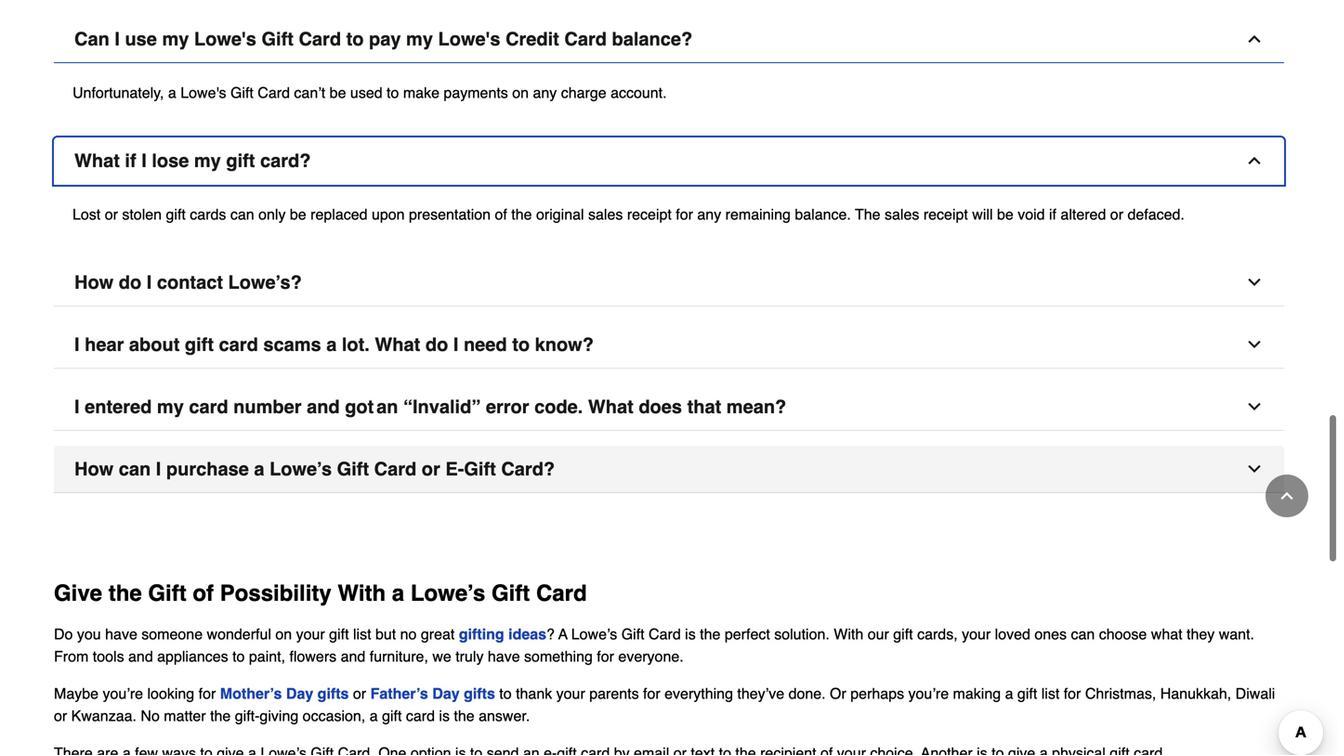 Task type: locate. For each thing, give the bounding box(es) containing it.
or left e-
[[422, 459, 440, 480]]

1 vertical spatial what
[[375, 334, 420, 355]]

2 you're from the left
[[909, 685, 949, 702]]

day
[[286, 685, 313, 702], [432, 685, 460, 702]]

list left but
[[353, 626, 371, 643]]

2 chevron down image from the top
[[1245, 335, 1264, 354]]

can right ones
[[1071, 626, 1095, 643]]

my right lose
[[194, 150, 221, 171]]

0 horizontal spatial what
[[74, 150, 120, 171]]

lowe's inside ? a lowe's gift card is the perfect solution. with our gift cards, your loved ones can choose what they want. from tools and appliances to paint, flowers and furniture, we truly have something for everyone.
[[571, 626, 617, 643]]

to down wonderful
[[232, 648, 245, 665]]

you're
[[103, 685, 143, 702], [909, 685, 949, 702]]

the left original
[[511, 206, 532, 223]]

do inside button
[[119, 272, 141, 293]]

can left 'only'
[[230, 206, 254, 223]]

can
[[230, 206, 254, 223], [119, 459, 151, 480], [1071, 626, 1095, 643]]

1 vertical spatial on
[[275, 626, 292, 643]]

gift-
[[235, 708, 260, 725]]

1 horizontal spatial you're
[[909, 685, 949, 702]]

0 horizontal spatial receipt
[[627, 206, 672, 223]]

chevron up image inside what if i lose my gift card? button
[[1245, 151, 1264, 170]]

2 horizontal spatial your
[[962, 626, 991, 643]]

chevron up image
[[1245, 151, 1264, 170], [1278, 487, 1297, 506]]

ideas
[[509, 626, 547, 643]]

e-
[[446, 459, 464, 480]]

of up someone
[[193, 581, 214, 606]]

1 horizontal spatial gifts
[[464, 685, 495, 702]]

need
[[464, 334, 507, 355]]

day up giving
[[286, 685, 313, 702]]

from
[[54, 648, 89, 665]]

2 horizontal spatial be
[[997, 206, 1014, 223]]

lowe's down number
[[270, 459, 332, 480]]

lowe's up payments
[[438, 28, 501, 50]]

0 vertical spatial is
[[685, 626, 696, 643]]

purchase
[[166, 459, 249, 480]]

0 vertical spatial on
[[512, 84, 529, 101]]

occasion,
[[303, 708, 366, 725]]

gifts up occasion,
[[318, 685, 349, 702]]

give the gift of possibility with a lowe's gift card
[[54, 581, 587, 606]]

gift
[[226, 150, 255, 171], [166, 206, 186, 223], [185, 334, 214, 355], [329, 626, 349, 643], [893, 626, 913, 643], [1018, 685, 1038, 702], [382, 708, 402, 725]]

thank
[[516, 685, 552, 702]]

2 vertical spatial card
[[406, 708, 435, 725]]

any left charge
[[533, 84, 557, 101]]

2 how from the top
[[74, 459, 114, 480]]

can down 'entered' at the left of page
[[119, 459, 151, 480]]

0 horizontal spatial be
[[290, 206, 306, 223]]

1 horizontal spatial your
[[556, 685, 585, 702]]

and left 'got an'
[[307, 396, 340, 418]]

sales right the
[[885, 206, 920, 223]]

what inside what if i lose my gift card? button
[[74, 150, 120, 171]]

with inside ? a lowe's gift card is the perfect solution. with our gift cards, your loved ones can choose what they want. from tools and appliances to paint, flowers and furniture, we truly have something for everyone.
[[834, 626, 864, 643]]

making
[[953, 685, 1001, 702]]

1 vertical spatial can
[[119, 459, 151, 480]]

how for how can i purchase a lowe's gift card or e-gift card?
[[74, 459, 114, 480]]

or up occasion,
[[353, 685, 366, 702]]

card up 'can't'
[[299, 28, 341, 50]]

2 horizontal spatial lowe's
[[571, 626, 617, 643]]

lost
[[72, 206, 101, 223]]

a inside i hear about gift card scams a lot. what do i need to know? button
[[326, 334, 337, 355]]

1 horizontal spatial have
[[488, 648, 520, 665]]

do left need
[[426, 334, 448, 355]]

everyone.
[[618, 648, 684, 665]]

1 vertical spatial of
[[193, 581, 214, 606]]

you're up kwanzaa.
[[103, 685, 143, 702]]

with up but
[[338, 581, 386, 606]]

do
[[119, 272, 141, 293], [426, 334, 448, 355]]

chevron down image
[[1245, 273, 1264, 292], [1245, 335, 1264, 354], [1245, 398, 1264, 416], [1245, 460, 1264, 478]]

what right lot.
[[375, 334, 420, 355]]

1 vertical spatial list
[[1042, 685, 1060, 702]]

for down everyone.
[[643, 685, 661, 702]]

2 vertical spatial lowe's
[[571, 626, 617, 643]]

if inside button
[[125, 150, 136, 171]]

1 day from the left
[[286, 685, 313, 702]]

0 horizontal spatial have
[[105, 626, 137, 643]]

i
[[115, 28, 120, 50], [141, 150, 147, 171], [147, 272, 152, 293], [74, 334, 80, 355], [453, 334, 459, 355], [74, 396, 80, 418], [156, 459, 161, 480]]

1 horizontal spatial if
[[1049, 206, 1057, 223]]

0 horizontal spatial day
[[286, 685, 313, 702]]

card up everyone.
[[649, 626, 681, 643]]

credit
[[506, 28, 559, 50]]

1 how from the top
[[74, 272, 114, 293]]

your right thank
[[556, 685, 585, 702]]

0 horizontal spatial any
[[533, 84, 557, 101]]

to up answer.
[[499, 685, 512, 702]]

1 vertical spatial is
[[439, 708, 450, 725]]

0 vertical spatial how
[[74, 272, 114, 293]]

0 horizontal spatial you're
[[103, 685, 143, 702]]

perfect
[[725, 626, 770, 643]]

what inside i entered my card number and got an "invalid" error code. what does that mean? button
[[588, 396, 634, 418]]

0 horizontal spatial gifts
[[318, 685, 349, 702]]

gift
[[262, 28, 294, 50], [230, 84, 254, 101], [337, 459, 369, 480], [464, 459, 496, 480], [148, 581, 187, 606], [492, 581, 530, 606], [622, 626, 645, 643]]

card inside ? a lowe's gift card is the perfect solution. with our gift cards, your loved ones can choose what they want. from tools and appliances to paint, flowers and furniture, we truly have something for everyone.
[[649, 626, 681, 643]]

do
[[54, 626, 73, 643]]

what up lost
[[74, 150, 120, 171]]

that
[[687, 396, 721, 418]]

christmas,
[[1085, 685, 1156, 702]]

2 horizontal spatial what
[[588, 396, 634, 418]]

how
[[74, 272, 114, 293], [74, 459, 114, 480]]

1 horizontal spatial is
[[685, 626, 696, 643]]

chevron down image inside i entered my card number and got an "invalid" error code. what does that mean? button
[[1245, 398, 1264, 416]]

0 vertical spatial what
[[74, 150, 120, 171]]

0 vertical spatial if
[[125, 150, 136, 171]]

be right 'only'
[[290, 206, 306, 223]]

done.
[[789, 685, 826, 702]]

any left remaining
[[697, 206, 721, 223]]

how up hear
[[74, 272, 114, 293]]

4 chevron down image from the top
[[1245, 460, 1264, 478]]

a left lot.
[[326, 334, 337, 355]]

1 vertical spatial lowe's
[[411, 581, 485, 606]]

1 chevron down image from the top
[[1245, 273, 1264, 292]]

do left contact
[[119, 272, 141, 293]]

and right "flowers"
[[341, 648, 366, 665]]

our
[[868, 626, 889, 643]]

the left perfect in the bottom right of the page
[[700, 626, 721, 643]]

how can i purchase a lowe's gift card or e-gift card? button
[[54, 446, 1284, 493]]

of
[[495, 206, 507, 223], [193, 581, 214, 606]]

card down father's day gifts "link" in the left of the page
[[406, 708, 435, 725]]

a
[[559, 626, 568, 643]]

1 receipt from the left
[[627, 206, 672, 223]]

of right presentation at left top
[[495, 206, 507, 223]]

2 horizontal spatial can
[[1071, 626, 1095, 643]]

i left "use"
[[115, 28, 120, 50]]

0 horizontal spatial can
[[119, 459, 151, 480]]

maybe you're looking for mother's day gifts or father's day gifts
[[54, 685, 495, 702]]

original
[[536, 206, 584, 223]]

diwali
[[1236, 685, 1276, 702]]

hear
[[85, 334, 124, 355]]

with left our
[[834, 626, 864, 643]]

lot.
[[342, 334, 370, 355]]

0 vertical spatial can
[[230, 206, 254, 223]]

with
[[338, 581, 386, 606], [834, 626, 864, 643]]

furniture,
[[370, 648, 428, 665]]

unfortunately, a lowe's gift card can't be used to make payments on any charge account.
[[72, 84, 667, 101]]

list down ones
[[1042, 685, 1060, 702]]

1 horizontal spatial day
[[432, 685, 460, 702]]

chevron down image for does
[[1245, 398, 1264, 416]]

a up no at the bottom of the page
[[392, 581, 404, 606]]

if left lose
[[125, 150, 136, 171]]

1 horizontal spatial of
[[495, 206, 507, 223]]

have inside ? a lowe's gift card is the perfect solution. with our gift cards, your loved ones can choose what they want. from tools and appliances to paint, flowers and furniture, we truly have something for everyone.
[[488, 648, 520, 665]]

gift inside ? a lowe's gift card is the perfect solution. with our gift cards, your loved ones can choose what they want. from tools and appliances to paint, flowers and furniture, we truly have something for everyone.
[[893, 626, 913, 643]]

scroll to top element
[[1266, 475, 1309, 518]]

do inside button
[[426, 334, 448, 355]]

on up paint,
[[275, 626, 292, 643]]

how inside button
[[74, 459, 114, 480]]

your up "flowers"
[[296, 626, 325, 643]]

to right need
[[512, 334, 530, 355]]

the down father's day gifts "link" in the left of the page
[[454, 708, 475, 725]]

my right "use"
[[162, 28, 189, 50]]

1 horizontal spatial list
[[1042, 685, 1060, 702]]

1 vertical spatial do
[[426, 334, 448, 355]]

receipt
[[627, 206, 672, 223], [924, 206, 968, 223]]

if
[[125, 150, 136, 171], [1049, 206, 1057, 223]]

lowe's right "use"
[[194, 28, 256, 50]]

i hear about gift card scams a lot. what do i need to know?
[[74, 334, 594, 355]]

gift left cards
[[166, 206, 186, 223]]

be right will
[[997, 206, 1014, 223]]

a
[[168, 84, 176, 101], [326, 334, 337, 355], [254, 459, 264, 480], [392, 581, 404, 606], [1005, 685, 1014, 702], [370, 708, 378, 725]]

1 horizontal spatial on
[[512, 84, 529, 101]]

lowe's right the a
[[571, 626, 617, 643]]

i left 'entered' at the left of page
[[74, 396, 80, 418]]

cards
[[190, 206, 226, 223]]

1 vertical spatial any
[[697, 206, 721, 223]]

gifting
[[459, 626, 504, 643]]

my
[[162, 28, 189, 50], [406, 28, 433, 50], [194, 150, 221, 171], [157, 396, 184, 418]]

2 vertical spatial can
[[1071, 626, 1095, 643]]

1 vertical spatial card
[[189, 396, 228, 418]]

upon
[[372, 206, 405, 223]]

0 horizontal spatial of
[[193, 581, 214, 606]]

flowers
[[289, 648, 337, 665]]

and right tools
[[128, 648, 153, 665]]

card left scams
[[219, 334, 258, 355]]

1 horizontal spatial sales
[[885, 206, 920, 223]]

2 vertical spatial what
[[588, 396, 634, 418]]

mother's day gifts link
[[220, 685, 349, 702]]

how down 'entered' at the left of page
[[74, 459, 114, 480]]

1 horizontal spatial be
[[330, 84, 346, 101]]

0 vertical spatial chevron up image
[[1245, 151, 1264, 170]]

scams
[[263, 334, 321, 355]]

gift left card?
[[226, 150, 255, 171]]

1 horizontal spatial what
[[375, 334, 420, 355]]

know?
[[535, 334, 594, 355]]

replaced
[[311, 206, 368, 223]]

receipt left will
[[924, 206, 968, 223]]

your
[[296, 626, 325, 643], [962, 626, 991, 643], [556, 685, 585, 702]]

balance?
[[612, 28, 693, 50]]

chevron down image inside i hear about gift card scams a lot. what do i need to know? button
[[1245, 335, 1264, 354]]

0 vertical spatial with
[[338, 581, 386, 606]]

0 horizontal spatial do
[[119, 272, 141, 293]]

gift up "flowers"
[[329, 626, 349, 643]]

0 vertical spatial do
[[119, 272, 141, 293]]

0 horizontal spatial on
[[275, 626, 292, 643]]

you're left making
[[909, 685, 949, 702]]

paint,
[[249, 648, 285, 665]]

1 vertical spatial with
[[834, 626, 864, 643]]

1 horizontal spatial and
[[307, 396, 340, 418]]

? a lowe's gift card is the perfect solution. with our gift cards, your loved ones can choose what they want. from tools and appliances to paint, flowers and furniture, we truly have something for everyone.
[[54, 626, 1255, 665]]

1 horizontal spatial do
[[426, 334, 448, 355]]

to inside to thank your parents for everything they've done. or perhaps you're making a gift list for christmas, hanukkah, diwali or kwanzaa. no matter the gift-giving occasion, a gift card is the answer.
[[499, 685, 512, 702]]

0 horizontal spatial with
[[338, 581, 386, 606]]

mother's
[[220, 685, 282, 702]]

gift right our
[[893, 626, 913, 643]]

a inside how can i purchase a lowe's gift card or e-gift card? button
[[254, 459, 264, 480]]

gifts
[[318, 685, 349, 702], [464, 685, 495, 702]]

choose
[[1099, 626, 1147, 643]]

?
[[547, 626, 555, 643]]

1 vertical spatial chevron up image
[[1278, 487, 1297, 506]]

have up tools
[[105, 626, 137, 643]]

3 chevron down image from the top
[[1245, 398, 1264, 416]]

0 horizontal spatial is
[[439, 708, 450, 725]]

is down father's day gifts "link" in the left of the page
[[439, 708, 450, 725]]

0 horizontal spatial if
[[125, 150, 136, 171]]

receipt down what if i lose my gift card? button
[[627, 206, 672, 223]]

chevron up image
[[1245, 30, 1264, 48]]

i left purchase
[[156, 459, 161, 480]]

chevron up image inside scroll to top element
[[1278, 487, 1297, 506]]

0 horizontal spatial lowe's
[[270, 459, 332, 480]]

a down "father's"
[[370, 708, 378, 725]]

can inside ? a lowe's gift card is the perfect solution. with our gift cards, your loved ones can choose what they want. from tools and appliances to paint, flowers and furniture, we truly have something for everyone.
[[1071, 626, 1095, 643]]

0 vertical spatial lowe's
[[270, 459, 332, 480]]

or
[[105, 206, 118, 223], [1110, 206, 1124, 223], [422, 459, 440, 480], [353, 685, 366, 702], [54, 708, 67, 725]]

if right void
[[1049, 206, 1057, 223]]

0 vertical spatial list
[[353, 626, 371, 643]]

have down gifting ideas link
[[488, 648, 520, 665]]

sales right original
[[588, 206, 623, 223]]

1 vertical spatial have
[[488, 648, 520, 665]]

1 horizontal spatial receipt
[[924, 206, 968, 223]]

lowe's up great
[[411, 581, 485, 606]]

to
[[346, 28, 364, 50], [387, 84, 399, 101], [512, 334, 530, 355], [232, 648, 245, 665], [499, 685, 512, 702]]

to right used
[[387, 84, 399, 101]]

what left "does"
[[588, 396, 634, 418]]

your left loved
[[962, 626, 991, 643]]

for up parents
[[597, 648, 614, 665]]

what
[[74, 150, 120, 171], [375, 334, 420, 355], [588, 396, 634, 418]]

chevron down image inside how do i contact lowe's? button
[[1245, 273, 1264, 292]]

how inside button
[[74, 272, 114, 293]]

be right 'can't'
[[330, 84, 346, 101]]

answer.
[[479, 708, 530, 725]]

1 horizontal spatial with
[[834, 626, 864, 643]]

no
[[400, 626, 417, 643]]

does
[[639, 396, 682, 418]]

chevron down image inside how can i purchase a lowe's gift card or e-gift card? button
[[1245, 460, 1264, 478]]

gift right about
[[185, 334, 214, 355]]

can't
[[294, 84, 326, 101]]

0 horizontal spatial sales
[[588, 206, 623, 223]]

pay
[[369, 28, 401, 50]]

be
[[330, 84, 346, 101], [290, 206, 306, 223], [997, 206, 1014, 223]]

a right unfortunately,
[[168, 84, 176, 101]]

my right pay
[[406, 28, 433, 50]]

day down we
[[432, 685, 460, 702]]

is left perfect in the bottom right of the page
[[685, 626, 696, 643]]

0 horizontal spatial chevron up image
[[1245, 151, 1264, 170]]

gifts up answer.
[[464, 685, 495, 702]]

1 vertical spatial how
[[74, 459, 114, 480]]

i entered my card number and got an "invalid" error code. what does that mean? button
[[54, 384, 1284, 431]]

card left number
[[189, 396, 228, 418]]

gift inside button
[[185, 334, 214, 355]]

1 horizontal spatial chevron up image
[[1278, 487, 1297, 506]]

or right lost
[[105, 206, 118, 223]]

chevron down image for need
[[1245, 335, 1264, 354]]

possibility
[[220, 581, 332, 606]]



Task type: describe. For each thing, give the bounding box(es) containing it.
and inside button
[[307, 396, 340, 418]]

you're inside to thank your parents for everything they've done. or perhaps you're making a gift list for christmas, hanukkah, diwali or kwanzaa. no matter the gift-giving occasion, a gift card is the answer.
[[909, 685, 949, 702]]

the
[[855, 206, 881, 223]]

is inside ? a lowe's gift card is the perfect solution. with our gift cards, your loved ones can choose what they want. from tools and appliances to paint, flowers and furniture, we truly have something for everyone.
[[685, 626, 696, 643]]

card inside to thank your parents for everything they've done. or perhaps you're making a gift list for christmas, hanukkah, diwali or kwanzaa. no matter the gift-giving occasion, a gift card is the answer.
[[406, 708, 435, 725]]

1 horizontal spatial can
[[230, 206, 254, 223]]

about
[[129, 334, 180, 355]]

will
[[972, 206, 993, 223]]

i left lose
[[141, 150, 147, 171]]

everything
[[665, 685, 733, 702]]

give
[[54, 581, 102, 606]]

gifting ideas link
[[459, 626, 547, 643]]

0 vertical spatial of
[[495, 206, 507, 223]]

cards,
[[917, 626, 958, 643]]

gift right making
[[1018, 685, 1038, 702]]

my right 'entered' at the left of page
[[157, 396, 184, 418]]

how can i purchase a lowe's gift card or e-gift card?
[[74, 459, 555, 480]]

card left e-
[[374, 459, 417, 480]]

how do i contact lowe's? button
[[54, 259, 1284, 307]]

i left contact
[[147, 272, 152, 293]]

your inside ? a lowe's gift card is the perfect solution. with our gift cards, your loved ones can choose what they want. from tools and appliances to paint, flowers and furniture, we truly have something for everyone.
[[962, 626, 991, 643]]

lost or stolen gift cards can only be replaced upon presentation of the original sales receipt for any remaining balance. the sales receipt will be void if altered or defaced.
[[72, 206, 1185, 223]]

want.
[[1219, 626, 1255, 643]]

the left gift-
[[210, 708, 231, 725]]

how do i contact lowe's?
[[74, 272, 302, 293]]

gift inside ? a lowe's gift card is the perfect solution. with our gift cards, your loved ones can choose what they want. from tools and appliances to paint, flowers and furniture, we truly have something for everyone.
[[622, 626, 645, 643]]

how for how do i contact lowe's?
[[74, 272, 114, 293]]

for inside ? a lowe's gift card is the perfect solution. with our gift cards, your loved ones can choose what they want. from tools and appliances to paint, flowers and furniture, we truly have something for everyone.
[[597, 648, 614, 665]]

for left christmas, on the bottom right of page
[[1064, 685, 1081, 702]]

balance.
[[795, 206, 851, 223]]

for up matter
[[199, 685, 216, 702]]

to left pay
[[346, 28, 364, 50]]

1 you're from the left
[[103, 685, 143, 702]]

my inside button
[[194, 150, 221, 171]]

or inside to thank your parents for everything they've done. or perhaps you're making a gift list for christmas, hanukkah, diwali or kwanzaa. no matter the gift-giving occasion, a gift card is the answer.
[[54, 708, 67, 725]]

solution.
[[774, 626, 830, 643]]

list inside to thank your parents for everything they've done. or perhaps you're making a gift list for christmas, hanukkah, diwali or kwanzaa. no matter the gift-giving occasion, a gift card is the answer.
[[1042, 685, 1060, 702]]

got an
[[345, 396, 398, 418]]

hanukkah,
[[1161, 685, 1232, 702]]

chevron down image for card?
[[1245, 460, 1264, 478]]

presentation
[[409, 206, 491, 223]]

gift down "father's"
[[382, 708, 402, 725]]

make
[[403, 84, 440, 101]]

can i use my lowe's gift card to pay my lowe's credit card balance?
[[74, 28, 693, 50]]

perhaps
[[851, 685, 904, 702]]

stolen
[[122, 206, 162, 223]]

1 vertical spatial if
[[1049, 206, 1057, 223]]

unfortunately,
[[72, 84, 164, 101]]

loved
[[995, 626, 1031, 643]]

tools
[[93, 648, 124, 665]]

2 day from the left
[[432, 685, 460, 702]]

2 receipt from the left
[[924, 206, 968, 223]]

card right credit
[[565, 28, 607, 50]]

lowe's?
[[228, 272, 302, 293]]

great
[[421, 626, 455, 643]]

1 sales from the left
[[588, 206, 623, 223]]

the right give
[[108, 581, 142, 606]]

number
[[233, 396, 302, 418]]

for down what if i lose my gift card? button
[[676, 206, 693, 223]]

0 vertical spatial have
[[105, 626, 137, 643]]

truly
[[456, 648, 484, 665]]

use
[[125, 28, 157, 50]]

or right altered
[[1110, 206, 1124, 223]]

something
[[524, 648, 593, 665]]

void
[[1018, 206, 1045, 223]]

0 horizontal spatial your
[[296, 626, 325, 643]]

can inside button
[[119, 459, 151, 480]]

they've
[[737, 685, 785, 702]]

0 vertical spatial card
[[219, 334, 258, 355]]

matter
[[164, 708, 206, 725]]

they
[[1187, 626, 1215, 643]]

do you have someone wonderful on your gift list but no great gifting ideas
[[54, 626, 547, 643]]

someone
[[142, 626, 203, 643]]

card?
[[501, 459, 555, 480]]

what if i lose my gift card?
[[74, 150, 311, 171]]

altered
[[1061, 206, 1106, 223]]

your inside to thank your parents for everything they've done. or perhaps you're making a gift list for christmas, hanukkah, diwali or kwanzaa. no matter the gift-giving occasion, a gift card is the answer.
[[556, 685, 585, 702]]

no
[[141, 708, 160, 725]]

to thank your parents for everything they've done. or perhaps you're making a gift list for christmas, hanukkah, diwali or kwanzaa. no matter the gift-giving occasion, a gift card is the answer.
[[54, 685, 1276, 725]]

can
[[74, 28, 109, 50]]

or
[[830, 685, 847, 702]]

you
[[77, 626, 101, 643]]

is inside to thank your parents for everything they've done. or perhaps you're making a gift list for christmas, hanukkah, diwali or kwanzaa. no matter the gift-giving occasion, a gift card is the answer.
[[439, 708, 450, 725]]

what inside i hear about gift card scams a lot. what do i need to know? button
[[375, 334, 420, 355]]

only
[[258, 206, 286, 223]]

i left hear
[[74, 334, 80, 355]]

looking
[[147, 685, 194, 702]]

mean?
[[727, 396, 787, 418]]

parents
[[589, 685, 639, 702]]

defaced.
[[1128, 206, 1185, 223]]

i left need
[[453, 334, 459, 355]]

0 horizontal spatial and
[[128, 648, 153, 665]]

2 horizontal spatial and
[[341, 648, 366, 665]]

1 gifts from the left
[[318, 685, 349, 702]]

2 gifts from the left
[[464, 685, 495, 702]]

gift inside button
[[226, 150, 255, 171]]

lowe's up what if i lose my gift card?
[[181, 84, 226, 101]]

entered
[[85, 396, 152, 418]]

wonderful
[[207, 626, 271, 643]]

giving
[[260, 708, 299, 725]]

contact
[[157, 272, 223, 293]]

the inside ? a lowe's gift card is the perfect solution. with our gift cards, your loved ones can choose what they want. from tools and appliances to paint, flowers and furniture, we truly have something for everyone.
[[700, 626, 721, 643]]

i hear about gift card scams a lot. what do i need to know? button
[[54, 321, 1284, 369]]

card up the a
[[536, 581, 587, 606]]

can i use my lowe's gift card to pay my lowe's credit card balance? button
[[54, 16, 1284, 63]]

1 horizontal spatial lowe's
[[411, 581, 485, 606]]

account.
[[611, 84, 667, 101]]

we
[[432, 648, 452, 665]]

a right making
[[1005, 685, 1014, 702]]

used
[[350, 84, 383, 101]]

but
[[375, 626, 396, 643]]

0 horizontal spatial list
[[353, 626, 371, 643]]

2 sales from the left
[[885, 206, 920, 223]]

kwanzaa.
[[71, 708, 137, 725]]

lose
[[152, 150, 189, 171]]

1 horizontal spatial any
[[697, 206, 721, 223]]

i entered my card number and got an "invalid" error code. what does that mean?
[[74, 396, 787, 418]]

ones
[[1035, 626, 1067, 643]]

0 vertical spatial any
[[533, 84, 557, 101]]

"invalid"
[[403, 396, 481, 418]]

or inside button
[[422, 459, 440, 480]]

what if i lose my gift card? button
[[54, 137, 1284, 185]]

maybe
[[54, 685, 99, 702]]

charge
[[561, 84, 607, 101]]

to inside ? a lowe's gift card is the perfect solution. with our gift cards, your loved ones can choose what they want. from tools and appliances to paint, flowers and furniture, we truly have something for everyone.
[[232, 648, 245, 665]]

card left 'can't'
[[258, 84, 290, 101]]

lowe's inside button
[[270, 459, 332, 480]]



Task type: vqa. For each thing, say whether or not it's contained in the screenshot.
the I within "How do I start a subscription?" button
no



